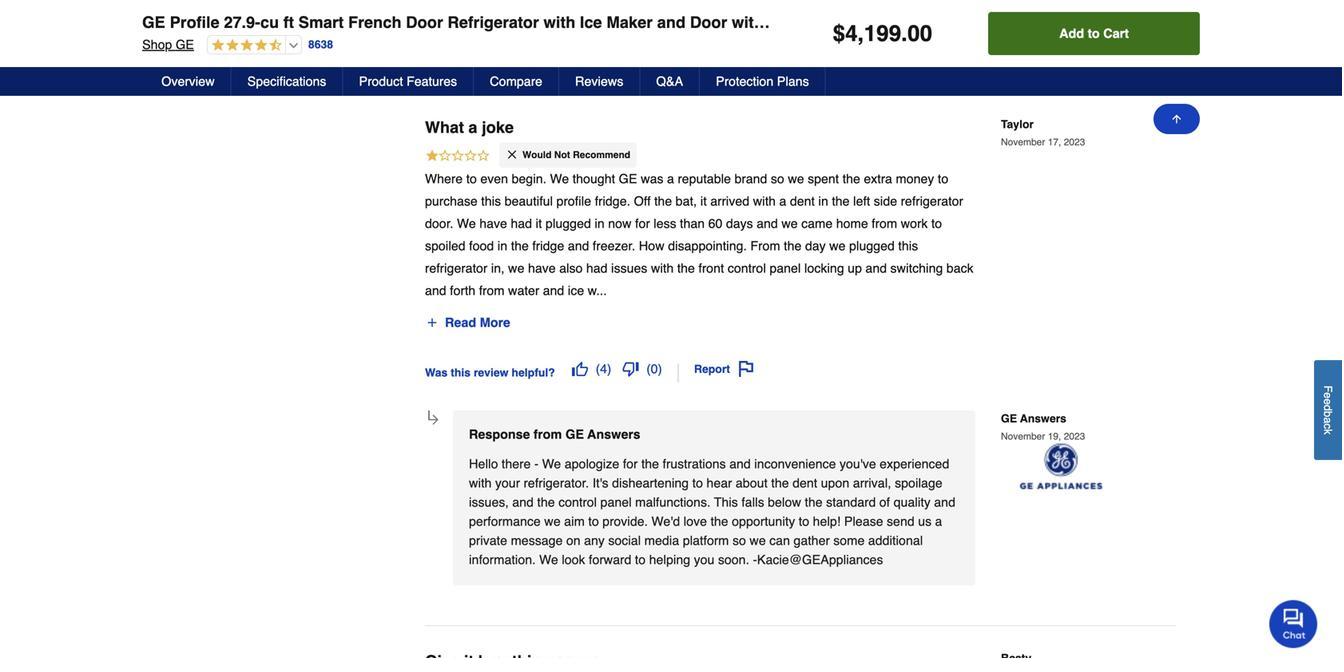 Task type: locate. For each thing, give the bounding box(es) containing it.
1 horizontal spatial answers
[[1020, 412, 1067, 425]]

arrow right image
[[426, 412, 441, 428]]

for down the off
[[635, 216, 650, 231]]

1 vertical spatial from
[[479, 283, 505, 298]]

0 vertical spatial 2023
[[1064, 137, 1085, 148]]

1 horizontal spatial so
[[771, 172, 784, 186]]

less
[[654, 216, 676, 231]]

0 horizontal spatial from
[[479, 283, 505, 298]]

and right the maker
[[657, 13, 686, 32]]

in
[[819, 194, 829, 209], [595, 216, 605, 231], [498, 239, 508, 253]]

for
[[635, 216, 650, 231], [623, 457, 638, 472]]

november inside ge answers november 19, 2023
[[1001, 431, 1045, 442]]

1 vertical spatial control
[[559, 495, 597, 510]]

have up food
[[480, 216, 507, 231]]

refrigerator up forth
[[425, 261, 488, 276]]

$
[[833, 21, 845, 46]]

from down side
[[872, 216, 897, 231]]

so up soon.
[[733, 534, 746, 548]]

0 horizontal spatial control
[[559, 495, 597, 510]]

ge down profile
[[176, 37, 194, 52]]

0 vertical spatial from
[[872, 216, 897, 231]]

this right "was"
[[451, 366, 471, 379]]

1 horizontal spatial it
[[701, 194, 707, 209]]

- right there
[[534, 457, 539, 472]]

2 horizontal spatial this
[[898, 239, 918, 253]]

1 horizontal spatial plugged
[[849, 239, 895, 253]]

1 vertical spatial 2023
[[1064, 431, 1085, 442]]

a up k
[[1322, 417, 1335, 424]]

malfunctions.
[[635, 495, 711, 510]]

for inside where to even begin. we thought ge was a reputable brand so we spent the extra money to purchase this beautiful profile fridge. off the bat, it arrived with a dent in the left side refrigerator door. we have had it plugged in now for less than 60 days and we came home from work to spoiled food in the fridge and freezer. how disappointing. from the day we plugged this refrigerator in, we have also had issues with the front control panel locking up and switching back and forth from water and ice w...
[[635, 216, 650, 231]]

where
[[425, 172, 463, 186]]

from down in,
[[479, 283, 505, 298]]

1 horizontal spatial in
[[595, 216, 605, 231]]

1 vertical spatial answers
[[587, 427, 641, 442]]

2 vertical spatial from
[[534, 427, 562, 442]]

1 vertical spatial in
[[595, 216, 605, 231]]

would not recommend
[[523, 149, 631, 161]]

panel down from
[[770, 261, 801, 276]]

a right the us
[[935, 514, 942, 529]]

2 horizontal spatial from
[[872, 216, 897, 231]]

with down brand
[[753, 194, 776, 209]]

) right thumb down image
[[658, 362, 662, 377]]

left
[[853, 194, 870, 209]]

2023 right 19, at the right of the page
[[1064, 431, 1085, 442]]

protection plans button
[[700, 67, 826, 96]]

1 horizontal spatial from
[[534, 427, 562, 442]]

1 star image
[[425, 148, 491, 166]]

0 horizontal spatial this
[[451, 366, 471, 379]]

f
[[1322, 386, 1335, 392]]

this
[[714, 495, 738, 510]]

( for 0
[[647, 362, 651, 377]]

door left '$'
[[782, 13, 820, 32]]

0 horizontal spatial answers
[[587, 427, 641, 442]]

for up disheartening
[[623, 457, 638, 472]]

and down your
[[512, 495, 534, 510]]

can
[[770, 534, 790, 548]]

2 e from the top
[[1322, 399, 1335, 405]]

2 2023 from the top
[[1064, 431, 1085, 442]]

forth
[[450, 283, 476, 298]]

in left now
[[595, 216, 605, 231]]

- right soon.
[[753, 553, 757, 567]]

e up the d
[[1322, 392, 1335, 399]]

0 vertical spatial have
[[480, 216, 507, 231]]

kacie@geappliances
[[757, 553, 883, 567]]

in down spent
[[819, 194, 829, 209]]

1 vertical spatial plugged
[[849, 239, 895, 253]]

0 horizontal spatial in
[[498, 239, 508, 253]]

19,
[[1048, 431, 1061, 442]]

ge
[[142, 13, 165, 32], [176, 37, 194, 52], [619, 172, 637, 186], [1001, 412, 1017, 425], [566, 427, 584, 442]]

dent inside where to even begin. we thought ge was a reputable brand so we spent the extra money to purchase this beautiful profile fridge. off the bat, it arrived with a dent in the left side refrigerator door. we have had it plugged in now for less than 60 days and we came home from work to spoiled food in the fridge and freezer. how disappointing. from the day we plugged this refrigerator in, we have also had issues with the front control panel locking up and switching back and forth from water and ice w...
[[790, 194, 815, 209]]

17,
[[1048, 137, 1061, 148]]

4,199
[[845, 21, 901, 46]]

the down the this
[[711, 514, 728, 529]]

forward
[[589, 553, 632, 567]]

extra
[[864, 172, 892, 186]]

0 vertical spatial so
[[771, 172, 784, 186]]

0 horizontal spatial -
[[534, 457, 539, 472]]

60
[[708, 216, 723, 231]]

we left spent
[[788, 172, 804, 186]]

27.9-
[[224, 13, 260, 32]]

disheartening
[[612, 476, 689, 491]]

have down "fridge"
[[528, 261, 556, 276]]

your
[[495, 476, 520, 491]]

(fingerprint-
[[824, 13, 919, 32]]

compare
[[490, 74, 542, 89]]

plugged up up
[[849, 239, 895, 253]]

in,
[[491, 261, 505, 276]]

refrigerator down money
[[901, 194, 964, 209]]

issues,
[[469, 495, 509, 510]]

we right day
[[829, 239, 846, 253]]

we down opportunity
[[750, 534, 766, 548]]

this down 'work'
[[898, 239, 918, 253]]

it
[[701, 194, 707, 209], [536, 216, 542, 231]]

0 vertical spatial in
[[819, 194, 829, 209]]

1 vertical spatial for
[[623, 457, 638, 472]]

panel up provide.
[[601, 495, 632, 510]]

0 vertical spatial answers
[[1020, 412, 1067, 425]]

2 ( from the left
[[647, 362, 651, 377]]

day
[[805, 239, 826, 253]]

locking
[[805, 261, 844, 276]]

we down not
[[550, 172, 569, 186]]

bat,
[[676, 194, 697, 209]]

a inside hello there - we apologize for the frustrations and inconvenience you've experienced with your refrigerator. it's disheartening to hear about the dent upon arrival, spoilage issues, and the control panel malfunctions. this falls below the standard of quality and performance we aim to provide. we'd love the opportunity to help! please send us a private message on any social media platform so we can gather some additional information. we look forward to helping you soon. -kacie@geappliances
[[935, 514, 942, 529]]

0 horizontal spatial )
[[607, 362, 612, 377]]

1 horizontal spatial )
[[658, 362, 662, 377]]

1 november from the top
[[1001, 137, 1045, 148]]

hello
[[469, 457, 498, 472]]

0 horizontal spatial door
[[406, 13, 443, 32]]

it right bat,
[[701, 194, 707, 209]]

0 horizontal spatial plugged
[[546, 216, 591, 231]]

d
[[1322, 405, 1335, 411]]

0 vertical spatial it
[[701, 194, 707, 209]]

1 horizontal spatial had
[[586, 261, 608, 276]]

beautiful
[[505, 194, 553, 209]]

from right response on the left
[[534, 427, 562, 442]]

answers inside ge answers november 19, 2023
[[1020, 412, 1067, 425]]

1 horizontal spatial panel
[[770, 261, 801, 276]]

1 horizontal spatial (
[[647, 362, 651, 377]]

a up from
[[779, 194, 787, 209]]

it up "fridge"
[[536, 216, 542, 231]]

plugged down profile
[[546, 216, 591, 231]]

control down from
[[728, 261, 766, 276]]

the up help! at the bottom right
[[805, 495, 823, 510]]

2 ) from the left
[[658, 362, 662, 377]]

answers
[[1020, 412, 1067, 425], [587, 427, 641, 442]]

this down "even"
[[481, 194, 501, 209]]

brand
[[735, 172, 767, 186]]

0 vertical spatial panel
[[770, 261, 801, 276]]

a right was
[[667, 172, 674, 186]]

joke
[[482, 118, 514, 137]]

1 vertical spatial it
[[536, 216, 542, 231]]

( 4 )
[[596, 362, 612, 377]]

with left ice
[[544, 13, 576, 32]]

close image
[[506, 148, 519, 161]]

now
[[608, 216, 632, 231]]

with down how
[[651, 261, 674, 276]]

e up b
[[1322, 399, 1335, 405]]

0 horizontal spatial (
[[596, 362, 600, 377]]

the down the refrigerator.
[[537, 495, 555, 510]]

door right the french
[[406, 13, 443, 32]]

panel inside where to even begin. we thought ge was a reputable brand so we spent the extra money to purchase this beautiful profile fridge. off the bat, it arrived with a dent in the left side refrigerator door. we have had it plugged in now for less than 60 days and we came home from work to spoiled food in the fridge and freezer. how disappointing. from the day we plugged this refrigerator in, we have also had issues with the front control panel locking up and switching back and forth from water and ice w...
[[770, 261, 801, 276]]

1 horizontal spatial have
[[528, 261, 556, 276]]

water
[[508, 283, 539, 298]]

specifications button
[[231, 67, 343, 96]]

) for ( 0 )
[[658, 362, 662, 377]]

ge left was
[[619, 172, 637, 186]]

the right the off
[[654, 194, 672, 209]]

1 2023 from the top
[[1064, 137, 1085, 148]]

work
[[901, 216, 928, 231]]

1 vertical spatial november
[[1001, 431, 1045, 442]]

( right thumb down image
[[647, 362, 651, 377]]

1 ) from the left
[[607, 362, 612, 377]]

ft
[[283, 13, 294, 32]]

( for 4
[[596, 362, 600, 377]]

had up the 'w...' at the top left of the page
[[586, 261, 608, 276]]

was this review helpful?
[[425, 366, 555, 379]]

0 vertical spatial this
[[481, 194, 501, 209]]

0 vertical spatial had
[[511, 216, 532, 231]]

you've
[[840, 457, 876, 472]]

2023 inside taylor november 17, 2023
[[1064, 137, 1085, 148]]

3 door from the left
[[782, 13, 820, 32]]

control up aim
[[559, 495, 597, 510]]

1 e from the top
[[1322, 392, 1335, 399]]

dent up the 'came'
[[790, 194, 815, 209]]

2 vertical spatial in
[[498, 239, 508, 253]]

door left within
[[690, 13, 727, 32]]

we
[[550, 172, 569, 186], [457, 216, 476, 231], [542, 457, 561, 472], [539, 553, 558, 567]]

additional
[[868, 534, 923, 548]]

and up about
[[730, 457, 751, 472]]

to right 'work'
[[932, 216, 942, 231]]

and up the also
[[568, 239, 589, 253]]

had down beautiful
[[511, 216, 532, 231]]

add to cart button
[[989, 12, 1200, 55]]

the up "left" on the top right
[[843, 172, 861, 186]]

f e e d b a c k button
[[1314, 360, 1342, 460]]

november down taylor
[[1001, 137, 1045, 148]]

to right add
[[1088, 26, 1100, 41]]

refrigerator
[[448, 13, 539, 32]]

1 vertical spatial have
[[528, 261, 556, 276]]

smart
[[299, 13, 344, 32]]

the left "fridge"
[[511, 239, 529, 253]]

refrigerator
[[901, 194, 964, 209], [425, 261, 488, 276]]

we up food
[[457, 216, 476, 231]]

0 vertical spatial dent
[[790, 194, 815, 209]]

reviews
[[575, 74, 624, 89]]

1 vertical spatial so
[[733, 534, 746, 548]]

a inside button
[[1322, 417, 1335, 424]]

( right thumb up image on the bottom of page
[[596, 362, 600, 377]]

star
[[1184, 13, 1227, 32]]

0 vertical spatial november
[[1001, 137, 1045, 148]]

dent inside hello there - we apologize for the frustrations and inconvenience you've experienced with your refrigerator. it's disheartening to hear about the dent upon arrival, spoilage issues, and the control panel malfunctions. this falls below the standard of quality and performance we aim to provide. we'd love the opportunity to help! please send us a private message on any social media platform so we can gather some additional information. we look forward to helping you soon. -kacie@geappliances
[[793, 476, 818, 491]]

up
[[848, 261, 862, 276]]

flag image
[[738, 361, 754, 377]]

within
[[732, 13, 778, 32]]

side
[[874, 194, 897, 209]]

helping
[[649, 553, 691, 567]]

plugged
[[546, 216, 591, 231], [849, 239, 895, 253]]

1 horizontal spatial control
[[728, 261, 766, 276]]

2 november from the top
[[1001, 431, 1045, 442]]

dent down inconvenience
[[793, 476, 818, 491]]

in right food
[[498, 239, 508, 253]]

ice
[[580, 13, 602, 32]]

2023 right 17,
[[1064, 137, 1085, 148]]

2 horizontal spatial door
[[782, 13, 820, 32]]

1 horizontal spatial -
[[753, 553, 757, 567]]

1 vertical spatial refrigerator
[[425, 261, 488, 276]]

c
[[1322, 424, 1335, 429]]

product features
[[359, 74, 457, 89]]

2 vertical spatial this
[[451, 366, 471, 379]]

arrow up image
[[1171, 113, 1183, 125]]

hello there - we apologize for the frustrations and inconvenience you've experienced with your refrigerator. it's disheartening to hear about the dent upon arrival, spoilage issues, and the control panel malfunctions. this falls below the standard of quality and performance we aim to provide. we'd love the opportunity to help! please send us a private message on any social media platform so we can gather some additional information. we look forward to helping you soon. -kacie@geappliances
[[469, 457, 956, 567]]

experienced
[[880, 457, 950, 472]]

november left 19, at the right of the page
[[1001, 431, 1045, 442]]

1 vertical spatial -
[[753, 553, 757, 567]]

help!
[[813, 514, 841, 529]]

off
[[634, 194, 651, 209]]

we left the 'came'
[[782, 216, 798, 231]]

1 horizontal spatial door
[[690, 13, 727, 32]]

0 vertical spatial control
[[728, 261, 766, 276]]

) left thumb down image
[[607, 362, 612, 377]]

november
[[1001, 137, 1045, 148], [1001, 431, 1045, 442]]

where to even begin. we thought ge was a reputable brand so we spent the extra money to purchase this beautiful profile fridge. off the bat, it arrived with a dent in the left side refrigerator door. we have had it plugged in now for less than 60 days and we came home from work to spoiled food in the fridge and freezer. how disappointing. from the day we plugged this refrigerator in, we have also had issues with the front control panel locking up and switching back and forth from water and ice w...
[[425, 172, 974, 298]]

thumb up image
[[572, 361, 588, 377]]

answers up apologize
[[587, 427, 641, 442]]

1 vertical spatial dent
[[793, 476, 818, 491]]

0 vertical spatial plugged
[[546, 216, 591, 231]]

so right brand
[[771, 172, 784, 186]]

with
[[544, 13, 576, 32], [753, 194, 776, 209], [651, 261, 674, 276], [469, 476, 492, 491]]

shop ge
[[142, 37, 194, 52]]

fridge.
[[595, 194, 630, 209]]

w...
[[588, 283, 607, 298]]

door.
[[425, 216, 454, 231]]

0 horizontal spatial panel
[[601, 495, 632, 510]]

ge up ge_appliances image on the bottom right of the page
[[1001, 412, 1017, 425]]

0 vertical spatial refrigerator
[[901, 194, 964, 209]]

with down hello
[[469, 476, 492, 491]]

1 vertical spatial panel
[[601, 495, 632, 510]]

ge up shop
[[142, 13, 165, 32]]

q&a
[[656, 74, 683, 89]]

0 vertical spatial for
[[635, 216, 650, 231]]

back
[[947, 261, 974, 276]]

1 ( from the left
[[596, 362, 600, 377]]

answers up 19, at the right of the page
[[1020, 412, 1067, 425]]

and up from
[[757, 216, 778, 231]]

0 horizontal spatial so
[[733, 534, 746, 548]]



Task type: vqa. For each thing, say whether or not it's contained in the screenshot.
most
no



Task type: describe. For each thing, give the bounding box(es) containing it.
ge answers november 19, 2023
[[1001, 412, 1085, 442]]

with inside hello there - we apologize for the frustrations and inconvenience you've experienced with your refrigerator. it's disheartening to hear about the dent upon arrival, spoilage issues, and the control panel malfunctions. this falls below the standard of quality and performance we aim to provide. we'd love the opportunity to help! please send us a private message on any social media platform so we can gather some additional information. we look forward to helping you soon. -kacie@geappliances
[[469, 476, 492, 491]]

review
[[474, 366, 509, 379]]

ge up apologize
[[566, 427, 584, 442]]

recommend
[[573, 149, 631, 161]]

report button
[[689, 356, 760, 383]]

0 horizontal spatial had
[[511, 216, 532, 231]]

response from ge answers
[[469, 427, 641, 442]]

response
[[469, 427, 530, 442]]

so inside where to even begin. we thought ge was a reputable brand so we spent the extra money to purchase this beautiful profile fridge. off the bat, it arrived with a dent in the left side refrigerator door. we have had it plugged in now for less than 60 days and we came home from work to spoiled food in the fridge and freezer. how disappointing. from the day we plugged this refrigerator in, we have also had issues with the front control panel locking up and switching back and forth from water and ice w...
[[771, 172, 784, 186]]

we up the refrigerator.
[[542, 457, 561, 472]]

disappointing.
[[668, 239, 747, 253]]

to right money
[[938, 172, 949, 186]]

and down the spoilage
[[934, 495, 956, 510]]

the up below
[[771, 476, 789, 491]]

standard
[[826, 495, 876, 510]]

november inside taylor november 17, 2023
[[1001, 137, 1045, 148]]

the up disheartening
[[641, 457, 659, 472]]

f e e d b a c k
[[1322, 386, 1335, 435]]

food
[[469, 239, 494, 253]]

1 vertical spatial this
[[898, 239, 918, 253]]

control inside hello there - we apologize for the frustrations and inconvenience you've experienced with your refrigerator. it's disheartening to hear about the dent upon arrival, spoilage issues, and the control panel malfunctions. this falls below the standard of quality and performance we aim to provide. we'd love the opportunity to help! please send us a private message on any social media platform so we can gather some additional information. we look forward to helping you soon. -kacie@geappliances
[[559, 495, 597, 510]]

to left "even"
[[466, 172, 477, 186]]

maker
[[607, 13, 653, 32]]

days
[[726, 216, 753, 231]]

spoiled
[[425, 239, 466, 253]]

thought
[[573, 172, 615, 186]]

the left "left" on the top right
[[832, 194, 850, 209]]

reputable
[[678, 172, 731, 186]]

0
[[651, 362, 658, 377]]

a left joke
[[469, 118, 477, 137]]

please
[[844, 514, 883, 529]]

upon
[[821, 476, 850, 491]]

us
[[918, 514, 932, 529]]

taylor
[[1001, 118, 1034, 131]]

protection plans
[[716, 74, 809, 89]]

1 horizontal spatial this
[[481, 194, 501, 209]]

platform
[[683, 534, 729, 548]]

we right in,
[[508, 261, 525, 276]]

gather
[[794, 534, 830, 548]]

it's
[[593, 476, 609, 491]]

2 horizontal spatial in
[[819, 194, 829, 209]]

and left ice
[[543, 283, 564, 298]]

from
[[751, 239, 780, 253]]

chat invite button image
[[1270, 600, 1318, 648]]

send
[[887, 514, 915, 529]]

for inside hello there - we apologize for the frustrations and inconvenience you've experienced with your refrigerator. it's disheartening to hear about the dent upon arrival, spoilage issues, and the control panel malfunctions. this falls below the standard of quality and performance we aim to provide. we'd love the opportunity to help! please send us a private message on any social media platform so we can gather some additional information. we look forward to helping you soon. -kacie@geappliances
[[623, 457, 638, 472]]

of
[[880, 495, 890, 510]]

ge_appliances image
[[1001, 443, 1121, 491]]

taylor november 17, 2023
[[1001, 118, 1085, 148]]

so inside hello there - we apologize for the frustrations and inconvenience you've experienced with your refrigerator. it's disheartening to hear about the dent upon arrival, spoilage issues, and the control panel malfunctions. this falls below the standard of quality and performance we aim to provide. we'd love the opportunity to help! please send us a private message on any social media platform so we can gather some additional information. we look forward to helping you soon. -kacie@geappliances
[[733, 534, 746, 548]]

was
[[641, 172, 664, 186]]

switching
[[891, 261, 943, 276]]

1 vertical spatial had
[[586, 261, 608, 276]]

we left aim
[[544, 514, 561, 529]]

ge inside ge answers november 19, 2023
[[1001, 412, 1017, 425]]

soon.
[[718, 553, 750, 567]]

than
[[680, 216, 705, 231]]

cart
[[1104, 26, 1129, 41]]

ge profile 27.9-cu ft smart french door refrigerator with ice maker and door within door (fingerprint-resistant stainless steel) energy star
[[142, 13, 1227, 32]]

) for ( 4 )
[[607, 362, 612, 377]]

to right aim
[[588, 514, 599, 529]]

steel)
[[1065, 13, 1108, 32]]

0 horizontal spatial it
[[536, 216, 542, 231]]

arrived
[[711, 194, 750, 209]]

also
[[559, 261, 583, 276]]

what
[[425, 118, 464, 137]]

hear
[[707, 476, 732, 491]]

1 horizontal spatial refrigerator
[[901, 194, 964, 209]]

read more button
[[425, 310, 511, 336]]

2023 inside ge answers november 19, 2023
[[1064, 431, 1085, 442]]

profile
[[170, 13, 219, 32]]

frustrations
[[663, 457, 726, 472]]

.
[[901, 21, 908, 46]]

refrigerator.
[[524, 476, 589, 491]]

the left the front
[[677, 261, 695, 276]]

shop
[[142, 37, 172, 52]]

to inside add to cart button
[[1088, 26, 1100, 41]]

the left day
[[784, 239, 802, 253]]

0 horizontal spatial have
[[480, 216, 507, 231]]

protection
[[716, 74, 774, 89]]

we down message
[[539, 553, 558, 567]]

0 horizontal spatial refrigerator
[[425, 261, 488, 276]]

to up the gather on the bottom right
[[799, 514, 810, 529]]

to down social
[[635, 553, 646, 567]]

0 vertical spatial -
[[534, 457, 539, 472]]

00
[[908, 21, 933, 46]]

some
[[834, 534, 865, 548]]

ice
[[568, 283, 584, 298]]

message
[[511, 534, 563, 548]]

overview
[[161, 74, 215, 89]]

begin.
[[512, 172, 547, 186]]

q&a button
[[640, 67, 700, 96]]

quality
[[894, 495, 931, 510]]

add
[[1060, 26, 1084, 41]]

falls
[[742, 495, 764, 510]]

profile
[[557, 194, 591, 209]]

4.5 stars image
[[208, 38, 282, 53]]

spent
[[808, 172, 839, 186]]

overview button
[[145, 67, 231, 96]]

about
[[736, 476, 768, 491]]

purchase
[[425, 194, 478, 209]]

and left forth
[[425, 283, 446, 298]]

how
[[639, 239, 665, 253]]

came
[[802, 216, 833, 231]]

ge inside where to even begin. we thought ge was a reputable brand so we spent the extra money to purchase this beautiful profile fridge. off the bat, it arrived with a dent in the left side refrigerator door. we have had it plugged in now for less than 60 days and we came home from work to spoiled food in the fridge and freezer. how disappointing. from the day we plugged this refrigerator in, we have also had issues with the front control panel locking up and switching back and forth from water and ice w...
[[619, 172, 637, 186]]

thumb down image
[[623, 361, 639, 377]]

control inside where to even begin. we thought ge was a reputable brand so we spent the extra money to purchase this beautiful profile fridge. off the bat, it arrived with a dent in the left side refrigerator door. we have had it plugged in now for less than 60 days and we came home from work to spoiled food in the fridge and freezer. how disappointing. from the day we plugged this refrigerator in, we have also had issues with the front control panel locking up and switching back and forth from water and ice w...
[[728, 261, 766, 276]]

$ 4,199 . 00
[[833, 21, 933, 46]]

to down frustrations
[[692, 476, 703, 491]]

what a joke
[[425, 118, 514, 137]]

and right up
[[866, 261, 887, 276]]

product
[[359, 74, 403, 89]]

issues
[[611, 261, 648, 276]]

1 door from the left
[[406, 13, 443, 32]]

provide.
[[603, 514, 648, 529]]

( 0 )
[[647, 362, 662, 377]]

below
[[768, 495, 801, 510]]

plus image
[[426, 317, 439, 329]]

look
[[562, 553, 585, 567]]

french
[[348, 13, 402, 32]]

panel inside hello there - we apologize for the frustrations and inconvenience you've experienced with your refrigerator. it's disheartening to hear about the dent upon arrival, spoilage issues, and the control panel malfunctions. this falls below the standard of quality and performance we aim to provide. we'd love the opportunity to help! please send us a private message on any social media platform so we can gather some additional information. we look forward to helping you soon. -kacie@geappliances
[[601, 495, 632, 510]]

fridge
[[532, 239, 564, 253]]

2 door from the left
[[690, 13, 727, 32]]

on
[[566, 534, 581, 548]]

love
[[684, 514, 707, 529]]

4
[[600, 362, 607, 377]]



